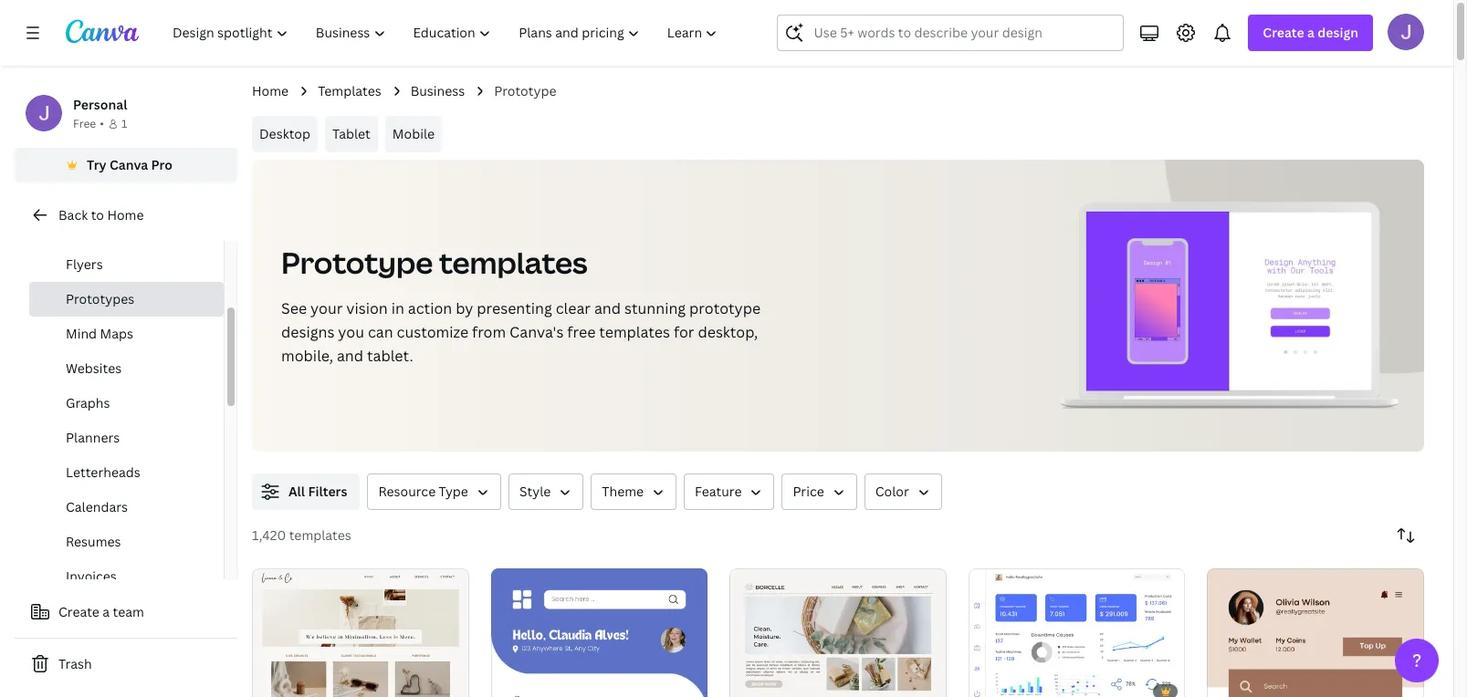 Task type: describe. For each thing, give the bounding box(es) containing it.
prototypes
[[66, 290, 134, 308]]

back to home link
[[15, 197, 237, 234]]

mobile,
[[281, 346, 333, 366]]

action
[[408, 299, 452, 319]]

stunning
[[625, 299, 686, 319]]

all filters
[[289, 483, 347, 501]]

1 for 1 of 5
[[743, 685, 748, 698]]

desktop link
[[252, 116, 318, 153]]

mind
[[66, 325, 97, 343]]

calendars link
[[29, 490, 224, 525]]

tablet
[[332, 125, 371, 142]]

style button
[[509, 474, 584, 511]]

1,420
[[252, 527, 286, 544]]

1 for 1
[[121, 116, 127, 132]]

canva's
[[510, 322, 564, 343]]

try canva pro
[[87, 156, 173, 174]]

you
[[338, 322, 364, 343]]

invoices link
[[29, 560, 224, 595]]

trash link
[[15, 647, 237, 683]]

free
[[568, 322, 596, 343]]

mind maps link
[[29, 317, 224, 352]]

all filters button
[[252, 474, 360, 511]]

invoices
[[66, 568, 117, 585]]

prototype for prototype
[[494, 82, 557, 100]]

your
[[311, 299, 343, 319]]

a for design
[[1308, 24, 1315, 41]]

cards
[[123, 221, 159, 238]]

1 of 5
[[743, 685, 773, 698]]

blue clean modern hotel booking mobile prototype image
[[491, 569, 708, 698]]

by
[[456, 299, 473, 319]]

business link
[[411, 81, 465, 101]]

1 of 5 link
[[730, 569, 947, 698]]

business cards
[[66, 221, 159, 238]]

filters
[[308, 483, 347, 501]]

resumes link
[[29, 525, 224, 560]]

websites
[[66, 360, 122, 377]]

tablet link
[[325, 116, 378, 153]]

resource type
[[379, 483, 468, 501]]

graphs link
[[29, 386, 224, 421]]

0 horizontal spatial home
[[107, 206, 144, 224]]

templates for prototype templates
[[439, 243, 588, 282]]

create a design
[[1263, 24, 1359, 41]]

vision
[[346, 299, 388, 319]]

create for create a team
[[58, 604, 99, 621]]

feature button
[[684, 474, 775, 511]]

business cards link
[[29, 213, 224, 248]]

top level navigation element
[[161, 15, 734, 51]]

in
[[391, 299, 404, 319]]

type
[[439, 483, 468, 501]]

maps
[[100, 325, 133, 343]]

try
[[87, 156, 107, 174]]

see your vision in action by presenting clear and stunning prototype designs you can customize from canva's free templates for desktop, mobile, and tablet.
[[281, 299, 761, 366]]

to
[[91, 206, 104, 224]]

0 vertical spatial and
[[595, 299, 621, 319]]

free
[[73, 116, 96, 132]]

jacob simon image
[[1388, 14, 1425, 50]]

team
[[113, 604, 144, 621]]

all
[[289, 483, 305, 501]]

designs
[[281, 322, 335, 343]]

0 horizontal spatial and
[[337, 346, 364, 366]]

try canva pro button
[[15, 148, 237, 183]]

beige and brown minimalist online shop menu furniture mobile prototype image
[[1208, 569, 1425, 698]]

back to home
[[58, 206, 144, 224]]

5
[[767, 685, 773, 698]]

prototype
[[690, 299, 761, 319]]

a for team
[[103, 604, 110, 621]]

theme button
[[591, 474, 677, 511]]



Task type: locate. For each thing, give the bounding box(es) containing it.
for
[[674, 322, 695, 343]]

1 left the of
[[743, 685, 748, 698]]

can
[[368, 322, 393, 343]]

templates up "presenting"
[[439, 243, 588, 282]]

0 vertical spatial templates
[[439, 243, 588, 282]]

Sort by button
[[1388, 518, 1425, 554]]

1 vertical spatial business
[[66, 221, 120, 238]]

1 vertical spatial a
[[103, 604, 110, 621]]

1 vertical spatial and
[[337, 346, 364, 366]]

price button
[[782, 474, 857, 511]]

1,420 templates
[[252, 527, 351, 544]]

prototype right business link
[[494, 82, 557, 100]]

0 horizontal spatial create
[[58, 604, 99, 621]]

see
[[281, 299, 307, 319]]

presenting
[[477, 299, 552, 319]]

0 horizontal spatial a
[[103, 604, 110, 621]]

0 horizontal spatial prototype
[[281, 243, 433, 282]]

2 horizontal spatial templates
[[599, 322, 670, 343]]

1 horizontal spatial and
[[595, 299, 621, 319]]

1 horizontal spatial home
[[252, 82, 289, 100]]

0 vertical spatial 1
[[121, 116, 127, 132]]

trash
[[58, 656, 92, 673]]

tablet.
[[367, 346, 414, 366]]

theme
[[602, 483, 644, 501]]

customize
[[397, 322, 469, 343]]

letterheads link
[[29, 456, 224, 490]]

•
[[100, 116, 104, 132]]

color button
[[865, 474, 942, 511]]

planners link
[[29, 421, 224, 456]]

prototype for prototype templates
[[281, 243, 433, 282]]

letterheads
[[66, 464, 140, 481]]

flyers link
[[29, 248, 224, 282]]

1 vertical spatial 1
[[743, 685, 748, 698]]

home
[[252, 82, 289, 100], [107, 206, 144, 224]]

1 horizontal spatial prototype
[[494, 82, 557, 100]]

0 horizontal spatial templates
[[289, 527, 351, 544]]

create a design button
[[1249, 15, 1374, 51]]

1 vertical spatial create
[[58, 604, 99, 621]]

clear
[[556, 299, 591, 319]]

1 vertical spatial templates
[[599, 322, 670, 343]]

create a team button
[[15, 595, 237, 631]]

create inside button
[[58, 604, 99, 621]]

business for business
[[411, 82, 465, 100]]

personal
[[73, 96, 127, 113]]

0 vertical spatial business
[[411, 82, 465, 100]]

Search search field
[[814, 16, 1113, 50]]

resource type button
[[368, 474, 501, 511]]

templates down all filters
[[289, 527, 351, 544]]

color
[[876, 483, 909, 501]]

from
[[472, 322, 506, 343]]

1
[[121, 116, 127, 132], [743, 685, 748, 698]]

templates
[[318, 82, 381, 100]]

templates for 1,420 templates
[[289, 527, 351, 544]]

home link
[[252, 81, 289, 101]]

create for create a design
[[1263, 24, 1305, 41]]

a inside button
[[103, 604, 110, 621]]

a
[[1308, 24, 1315, 41], [103, 604, 110, 621]]

and right clear
[[595, 299, 621, 319]]

a left design
[[1308, 24, 1315, 41]]

templates
[[439, 243, 588, 282], [599, 322, 670, 343], [289, 527, 351, 544]]

business for business cards
[[66, 221, 120, 238]]

and down you
[[337, 346, 364, 366]]

desktop,
[[698, 322, 758, 343]]

1 horizontal spatial a
[[1308, 24, 1315, 41]]

back
[[58, 206, 88, 224]]

1 horizontal spatial 1
[[743, 685, 748, 698]]

resumes
[[66, 533, 121, 551]]

create left design
[[1263, 24, 1305, 41]]

pro
[[151, 156, 173, 174]]

flyers
[[66, 256, 103, 273]]

0 vertical spatial home
[[252, 82, 289, 100]]

create a team
[[58, 604, 144, 621]]

templates down stunning
[[599, 322, 670, 343]]

design
[[1318, 24, 1359, 41]]

1 right •
[[121, 116, 127, 132]]

a inside dropdown button
[[1308, 24, 1315, 41]]

templates link
[[318, 81, 381, 101]]

beige minimalist creative agency website desktop prototype image
[[252, 570, 469, 698]]

0 vertical spatial prototype
[[494, 82, 557, 100]]

resource
[[379, 483, 436, 501]]

free •
[[73, 116, 104, 132]]

mobile
[[393, 125, 435, 142]]

mobile link
[[385, 116, 442, 153]]

create inside dropdown button
[[1263, 24, 1305, 41]]

1 horizontal spatial business
[[411, 82, 465, 100]]

1 vertical spatial home
[[107, 206, 144, 224]]

feature
[[695, 483, 742, 501]]

a left team
[[103, 604, 110, 621]]

0 horizontal spatial business
[[66, 221, 120, 238]]

cream and beige aesthetic elegant online portfolio shop desktop prototype image
[[730, 570, 947, 698]]

prototype up vision
[[281, 243, 433, 282]]

prototype templates
[[281, 243, 588, 282]]

templates inside see your vision in action by presenting clear and stunning prototype designs you can customize from canva's free templates for desktop, mobile, and tablet.
[[599, 322, 670, 343]]

planners
[[66, 429, 120, 447]]

0 vertical spatial create
[[1263, 24, 1305, 41]]

calendars
[[66, 499, 128, 516]]

desktop
[[259, 125, 310, 142]]

1 horizontal spatial templates
[[439, 243, 588, 282]]

of
[[751, 685, 764, 698]]

graphs
[[66, 395, 110, 412]]

None search field
[[778, 15, 1125, 51]]

0 vertical spatial a
[[1308, 24, 1315, 41]]

prototype
[[494, 82, 557, 100], [281, 243, 433, 282]]

price
[[793, 483, 825, 501]]

prototype templates image
[[1035, 160, 1425, 452], [1087, 212, 1373, 391]]

create down invoices
[[58, 604, 99, 621]]

websites link
[[29, 352, 224, 386]]

1 horizontal spatial create
[[1263, 24, 1305, 41]]

2 vertical spatial templates
[[289, 527, 351, 544]]

0 horizontal spatial 1
[[121, 116, 127, 132]]

mind maps
[[66, 325, 133, 343]]

1 vertical spatial prototype
[[281, 243, 433, 282]]

canva
[[110, 156, 148, 174]]

white blue modern minimalist manufacture production dashboard website desktop prototype image
[[969, 570, 1186, 698]]

style
[[520, 483, 551, 501]]

and
[[595, 299, 621, 319], [337, 346, 364, 366]]



Task type: vqa. For each thing, say whether or not it's contained in the screenshot.
Home in the 'link'
yes



